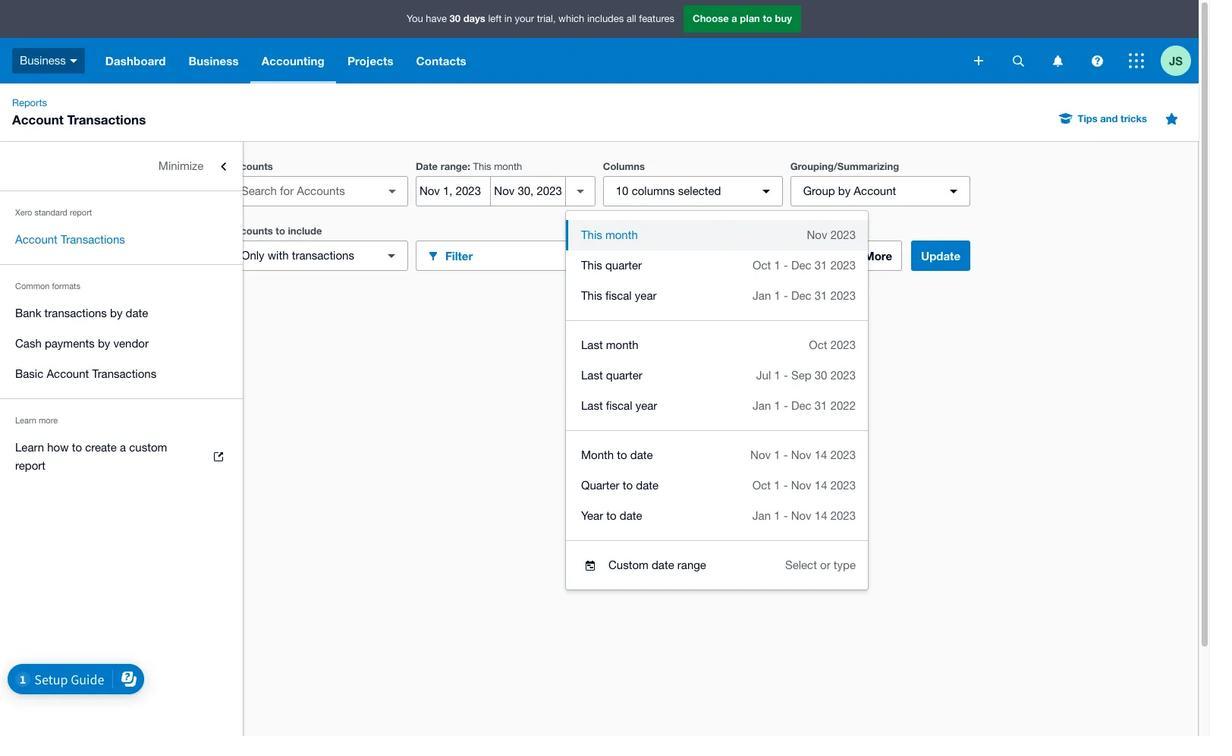 Task type: locate. For each thing, give the bounding box(es) containing it.
0 vertical spatial 30
[[450, 12, 461, 24]]

quarter up this fiscal year
[[605, 259, 642, 272]]

0 vertical spatial dec
[[791, 259, 812, 272]]

6 1 from the top
[[774, 479, 780, 492]]

oct
[[753, 259, 771, 272], [809, 338, 827, 351], [753, 479, 771, 492]]

svg image
[[1129, 53, 1144, 68], [1053, 55, 1063, 66], [974, 56, 983, 65]]

1 learn from the top
[[15, 416, 36, 425]]

transactions for reports account transactions
[[67, 112, 146, 127]]

to for month to date
[[617, 448, 627, 461]]

1 vertical spatial 30
[[815, 369, 827, 382]]

date up the quarter to date
[[630, 448, 653, 461]]

oct for oct 1 - nov 14 2023
[[753, 479, 771, 492]]

selected
[[678, 184, 721, 197]]

2023
[[831, 228, 856, 241], [831, 259, 856, 272], [831, 289, 856, 302], [831, 338, 856, 351], [831, 369, 856, 382], [831, 448, 856, 461], [831, 479, 856, 492], [831, 509, 856, 522]]

3 1 from the top
[[774, 369, 781, 382]]

fiscal down "last quarter"
[[606, 399, 632, 412]]

1 horizontal spatial report
[[70, 208, 92, 217]]

choose
[[693, 12, 729, 24]]

3 14 from the top
[[815, 509, 827, 522]]

list box
[[566, 211, 868, 590]]

month up "last quarter"
[[606, 338, 639, 351]]

to right quarter
[[623, 479, 633, 492]]

1 for oct 1 - dec 31 2023
[[774, 259, 781, 272]]

cash
[[15, 337, 42, 350]]

30 right sep
[[815, 369, 827, 382]]

1 vertical spatial last
[[581, 369, 603, 382]]

6 2023 from the top
[[831, 448, 856, 461]]

- for nov 1 - nov 14 2023
[[784, 448, 788, 461]]

- down the oct 1 - dec 31 2023
[[784, 289, 788, 302]]

1 vertical spatial jan
[[753, 399, 771, 412]]

dec up the jan 1 - dec 31 2023
[[791, 259, 812, 272]]

tricks
[[1121, 112, 1147, 124]]

8 2023 from the top
[[831, 509, 856, 522]]

date down the quarter to date
[[620, 509, 642, 522]]

nov for nov
[[791, 448, 812, 461]]

accounts for accounts to include
[[228, 225, 273, 237]]

custom date range
[[609, 558, 706, 571]]

- down the jul 1 - sep 30 2023
[[784, 399, 788, 412]]

1 vertical spatial a
[[120, 441, 126, 454]]

xero
[[15, 208, 32, 217]]

1 vertical spatial dec
[[791, 289, 812, 302]]

date for month to date
[[630, 448, 653, 461]]

transactions inside reports account transactions
[[67, 112, 146, 127]]

to left include
[[276, 225, 285, 237]]

only with transactions
[[241, 249, 354, 262]]

1 vertical spatial 14
[[815, 479, 827, 492]]

2023 down 'group by account'
[[831, 228, 856, 241]]

1 vertical spatial transactions
[[44, 307, 107, 319]]

7 - from the top
[[784, 509, 788, 522]]

7 1 from the top
[[774, 509, 780, 522]]

report down learn more
[[15, 459, 46, 472]]

2 vertical spatial by
[[98, 337, 110, 350]]

banner
[[0, 0, 1199, 83]]

1 horizontal spatial svg image
[[1053, 55, 1063, 66]]

all
[[627, 13, 636, 24]]

to
[[763, 12, 772, 24], [276, 225, 285, 237], [72, 441, 82, 454], [617, 448, 627, 461], [623, 479, 633, 492], [607, 509, 617, 522]]

3 - from the top
[[784, 369, 788, 382]]

3 last from the top
[[581, 399, 603, 412]]

open image
[[377, 176, 407, 206]]

to for accounts to include
[[276, 225, 285, 237]]

last down last month
[[581, 369, 603, 382]]

0 horizontal spatial svg image
[[974, 56, 983, 65]]

31 for jan 1 - dec 31 2023
[[815, 289, 827, 302]]

1 right 'jul' on the right of the page
[[774, 369, 781, 382]]

2023 down the oct 1 - dec 31 2023
[[831, 289, 856, 302]]

1 down the oct 1 - dec 31 2023
[[774, 289, 781, 302]]

account inside popup button
[[854, 184, 896, 197]]

- for jan 1 - nov 14 2023
[[784, 509, 788, 522]]

dashboard
[[105, 54, 166, 68]]

last for last month
[[581, 338, 603, 351]]

last month
[[581, 338, 639, 351]]

1 up oct 1 - nov 14 2023
[[774, 448, 780, 461]]

to right year
[[607, 509, 617, 522]]

last up "last quarter"
[[581, 338, 603, 351]]

31 left 2022
[[815, 399, 827, 412]]

transactions for basic account transactions
[[92, 367, 156, 380]]

0 vertical spatial transactions
[[292, 249, 354, 262]]

oct down nov 1 - nov 14 2023
[[753, 479, 771, 492]]

dec down sep
[[791, 399, 812, 412]]

1 down nov 1 - nov 14 2023
[[774, 479, 780, 492]]

0 horizontal spatial a
[[120, 441, 126, 454]]

0 vertical spatial fiscal
[[605, 289, 632, 302]]

2 last from the top
[[581, 369, 603, 382]]

account down grouping/summarizing
[[854, 184, 896, 197]]

this for this fiscal year
[[581, 289, 602, 302]]

1 vertical spatial month
[[605, 228, 638, 241]]

transactions down cash payments by vendor link
[[92, 367, 156, 380]]

more
[[864, 249, 892, 263]]

5 1 from the top
[[774, 448, 780, 461]]

1 horizontal spatial a
[[732, 12, 737, 24]]

jan down oct 1 - nov 14 2023
[[753, 509, 771, 522]]

date for quarter to date
[[636, 479, 659, 492]]

nov 1 - nov 14 2023
[[751, 448, 856, 461]]

0 horizontal spatial 30
[[450, 12, 461, 24]]

0 vertical spatial 14
[[815, 448, 827, 461]]

year down the this quarter
[[635, 289, 657, 302]]

last down "last quarter"
[[581, 399, 603, 412]]

this down this month on the top of page
[[581, 259, 602, 272]]

year to date
[[581, 509, 642, 522]]

by
[[838, 184, 851, 197], [110, 307, 122, 319], [98, 337, 110, 350]]

features
[[639, 13, 675, 24]]

1 down oct 1 - nov 14 2023
[[774, 509, 780, 522]]

oct up the jan 1 - dec 31 2023
[[753, 259, 771, 272]]

year down "last quarter"
[[636, 399, 657, 412]]

2 2023 from the top
[[831, 259, 856, 272]]

learn left more
[[15, 416, 36, 425]]

- for jul 1 - sep 30 2023
[[784, 369, 788, 382]]

group
[[566, 211, 868, 590]]

js
[[1169, 53, 1183, 67]]

31 down nov 2023
[[815, 259, 827, 272]]

this for this month
[[581, 228, 602, 241]]

business inside popup button
[[20, 54, 66, 67]]

month for this month
[[605, 228, 638, 241]]

0 vertical spatial by
[[838, 184, 851, 197]]

6 - from the top
[[784, 479, 788, 492]]

common
[[15, 282, 50, 291]]

1 14 from the top
[[815, 448, 827, 461]]

month up select end date field at the top left
[[494, 161, 522, 172]]

2023 up type
[[831, 509, 856, 522]]

month inside date range : this month
[[494, 161, 522, 172]]

5 - from the top
[[784, 448, 788, 461]]

1 31 from the top
[[815, 259, 827, 272]]

4 1 from the top
[[774, 399, 781, 412]]

2023 up jan 1 - nov 14 2023
[[831, 479, 856, 492]]

0 vertical spatial learn
[[15, 416, 36, 425]]

-
[[784, 259, 788, 272], [784, 289, 788, 302], [784, 369, 788, 382], [784, 399, 788, 412], [784, 448, 788, 461], [784, 479, 788, 492], [784, 509, 788, 522]]

0 horizontal spatial range
[[441, 160, 468, 172]]

a left plan in the right of the page
[[732, 12, 737, 24]]

oct up the jul 1 - sep 30 2023
[[809, 338, 827, 351]]

last
[[581, 338, 603, 351], [581, 369, 603, 382], [581, 399, 603, 412]]

0 vertical spatial quarter
[[605, 259, 642, 272]]

30
[[450, 12, 461, 24], [815, 369, 827, 382]]

minimize
[[158, 159, 204, 172]]

- left sep
[[784, 369, 788, 382]]

last for last fiscal year
[[581, 399, 603, 412]]

14 up jan 1 - nov 14 2023
[[815, 479, 827, 492]]

2 learn from the top
[[15, 441, 44, 454]]

accounts up only
[[228, 225, 273, 237]]

3 dec from the top
[[791, 399, 812, 412]]

2 vertical spatial jan
[[753, 509, 771, 522]]

this month
[[581, 228, 638, 241]]

accounts for accounts
[[228, 160, 273, 172]]

to for year to date
[[607, 509, 617, 522]]

2 - from the top
[[784, 289, 788, 302]]

last for last quarter
[[581, 369, 603, 382]]

accounts
[[228, 160, 273, 172], [228, 225, 273, 237]]

0 vertical spatial year
[[635, 289, 657, 302]]

transactions down formats
[[44, 307, 107, 319]]

2023 for jan 1 - nov 14 2023
[[831, 509, 856, 522]]

14 for oct 1 - nov 14 2023
[[815, 479, 827, 492]]

1 vertical spatial 31
[[815, 289, 827, 302]]

navigation
[[94, 38, 964, 83]]

5 2023 from the top
[[831, 369, 856, 382]]

js button
[[1161, 38, 1199, 83]]

filter
[[445, 249, 473, 262]]

month
[[581, 448, 614, 461]]

business button
[[0, 38, 94, 83]]

1 vertical spatial accounts
[[228, 225, 273, 237]]

14 for jan 1 - nov 14 2023
[[815, 509, 827, 522]]

0 vertical spatial jan
[[753, 289, 771, 302]]

7 2023 from the top
[[831, 479, 856, 492]]

standard
[[34, 208, 67, 217]]

3 31 from the top
[[815, 399, 827, 412]]

learn down learn more
[[15, 441, 44, 454]]

more
[[39, 416, 58, 425]]

report up the account transactions
[[70, 208, 92, 217]]

1 vertical spatial report
[[15, 459, 46, 472]]

14 for nov 1 - nov 14 2023
[[815, 448, 827, 461]]

0 horizontal spatial business
[[20, 54, 66, 67]]

2 vertical spatial transactions
[[92, 367, 156, 380]]

projects
[[347, 54, 394, 68]]

business button
[[177, 38, 250, 83]]

basic account transactions
[[15, 367, 156, 380]]

2 14 from the top
[[815, 479, 827, 492]]

jan
[[753, 289, 771, 302], [753, 399, 771, 412], [753, 509, 771, 522]]

to for quarter to date
[[623, 479, 633, 492]]

this for this quarter
[[581, 259, 602, 272]]

date range : this month
[[416, 160, 522, 172]]

1 vertical spatial oct
[[809, 338, 827, 351]]

group
[[803, 184, 835, 197]]

grouping/summarizing
[[790, 160, 899, 172]]

2023 up the jul 1 - sep 30 2023
[[831, 338, 856, 351]]

to right month
[[617, 448, 627, 461]]

1 vertical spatial quarter
[[606, 369, 643, 382]]

14 up oct 1 - nov 14 2023
[[815, 448, 827, 461]]

0 vertical spatial oct
[[753, 259, 771, 272]]

2 dec from the top
[[791, 289, 812, 302]]

report inside "learn how to create a custom report"
[[15, 459, 46, 472]]

this right :
[[473, 161, 491, 172]]

2 vertical spatial dec
[[791, 399, 812, 412]]

14 down oct 1 - nov 14 2023
[[815, 509, 827, 522]]

quarter up last fiscal year
[[606, 369, 643, 382]]

None field
[[228, 176, 408, 206]]

by left the vendor
[[98, 337, 110, 350]]

31
[[815, 259, 827, 272], [815, 289, 827, 302], [815, 399, 827, 412]]

accounts up search for accounts text field
[[228, 160, 273, 172]]

tips and tricks
[[1078, 112, 1147, 124]]

account down reports link
[[12, 112, 64, 127]]

svg image inside business popup button
[[70, 59, 77, 63]]

business inside dropdown button
[[189, 54, 239, 68]]

learn how to create a custom report link
[[0, 433, 243, 481]]

range right the "custom"
[[678, 558, 706, 571]]

quarter for this quarter
[[605, 259, 642, 272]]

31 down the oct 1 - dec 31 2023
[[815, 289, 827, 302]]

2 vertical spatial oct
[[753, 479, 771, 492]]

0 vertical spatial accounts
[[228, 160, 273, 172]]

0 vertical spatial month
[[494, 161, 522, 172]]

to right the how
[[72, 441, 82, 454]]

2023 up 2022
[[831, 369, 856, 382]]

2 vertical spatial 31
[[815, 399, 827, 412]]

year for this fiscal year
[[635, 289, 657, 302]]

reports
[[12, 97, 47, 109]]

1 down the jul 1 - sep 30 2023
[[774, 399, 781, 412]]

1 accounts from the top
[[228, 160, 273, 172]]

10 columns selected
[[616, 184, 721, 197]]

have
[[426, 13, 447, 24]]

by up cash payments by vendor link
[[110, 307, 122, 319]]

1 2023 from the top
[[831, 228, 856, 241]]

last fiscal year
[[581, 399, 657, 412]]

1 horizontal spatial 30
[[815, 369, 827, 382]]

transactions down include
[[292, 249, 354, 262]]

a
[[732, 12, 737, 24], [120, 441, 126, 454]]

jan down 'jul' on the right of the page
[[753, 399, 771, 412]]

30 right have
[[450, 12, 461, 24]]

1 dec from the top
[[791, 259, 812, 272]]

0 vertical spatial last
[[581, 338, 603, 351]]

accounting
[[262, 54, 325, 68]]

1 vertical spatial learn
[[15, 441, 44, 454]]

transactions up minimize button
[[67, 112, 146, 127]]

banner containing js
[[0, 0, 1199, 83]]

this down the this quarter
[[581, 289, 602, 302]]

0 horizontal spatial report
[[15, 459, 46, 472]]

2 vertical spatial last
[[581, 399, 603, 412]]

transactions down xero standard report
[[61, 233, 125, 246]]

1 up the jan 1 - dec 31 2023
[[774, 259, 781, 272]]

xero standard report
[[15, 208, 92, 217]]

1 vertical spatial fiscal
[[606, 399, 632, 412]]

2 accounts from the top
[[228, 225, 273, 237]]

2 31 from the top
[[815, 289, 827, 302]]

reports link
[[6, 96, 53, 111]]

1 horizontal spatial business
[[189, 54, 239, 68]]

a right create
[[120, 441, 126, 454]]

list of convenience dates image
[[565, 176, 596, 206]]

to left buy
[[763, 12, 772, 24]]

1 vertical spatial year
[[636, 399, 657, 412]]

0 vertical spatial a
[[732, 12, 737, 24]]

0 horizontal spatial transactions
[[44, 307, 107, 319]]

3 2023 from the top
[[831, 289, 856, 302]]

dec for jan 1 - dec 31 2022
[[791, 399, 812, 412]]

date
[[126, 307, 148, 319], [630, 448, 653, 461], [636, 479, 659, 492], [620, 509, 642, 522], [652, 558, 674, 571]]

1 for jan 1 - dec 31 2022
[[774, 399, 781, 412]]

- down oct 1 - nov 14 2023
[[784, 509, 788, 522]]

1 1 from the top
[[774, 259, 781, 272]]

year for last fiscal year
[[636, 399, 657, 412]]

nov
[[807, 228, 827, 241], [751, 448, 771, 461], [791, 448, 812, 461], [791, 479, 812, 492], [791, 509, 812, 522]]

account transactions
[[15, 233, 125, 246]]

2023 down 2022
[[831, 448, 856, 461]]

2 vertical spatial month
[[606, 338, 639, 351]]

month up the this quarter
[[605, 228, 638, 241]]

cash payments by vendor
[[15, 337, 149, 350]]

this up the this quarter
[[581, 228, 602, 241]]

2 vertical spatial 14
[[815, 509, 827, 522]]

jan down the oct 1 - dec 31 2023
[[753, 289, 771, 302]]

date down month to date
[[636, 479, 659, 492]]

svg image
[[1013, 55, 1024, 66], [1092, 55, 1103, 66], [70, 59, 77, 63]]

1 vertical spatial range
[[678, 558, 706, 571]]

1 horizontal spatial transactions
[[292, 249, 354, 262]]

0 vertical spatial transactions
[[67, 112, 146, 127]]

0 horizontal spatial svg image
[[70, 59, 77, 63]]

1 for jan 1 - dec 31 2023
[[774, 289, 781, 302]]

2 horizontal spatial svg image
[[1129, 53, 1144, 68]]

only
[[241, 249, 265, 262]]

2023 down nov 2023
[[831, 259, 856, 272]]

- for jan 1 - dec 31 2023
[[784, 289, 788, 302]]

range up select start date field
[[441, 160, 468, 172]]

dec down the oct 1 - dec 31 2023
[[791, 289, 812, 302]]

quarter
[[605, 259, 642, 272], [606, 369, 643, 382]]

by down grouping/summarizing
[[838, 184, 851, 197]]

navigation containing dashboard
[[94, 38, 964, 83]]

2023 for oct 1 - nov 14 2023
[[831, 479, 856, 492]]

reports account transactions
[[12, 97, 146, 127]]

fiscal down the this quarter
[[605, 289, 632, 302]]

4 2023 from the top
[[831, 338, 856, 351]]

2 1 from the top
[[774, 289, 781, 302]]

1 last from the top
[[581, 338, 603, 351]]

jan 1 - nov 14 2023
[[753, 509, 856, 522]]

- up the jan 1 - dec 31 2023
[[784, 259, 788, 272]]

learn inside "learn how to create a custom report"
[[15, 441, 44, 454]]

report
[[70, 208, 92, 217], [15, 459, 46, 472]]

0 vertical spatial 31
[[815, 259, 827, 272]]

4 - from the top
[[784, 399, 788, 412]]

1 - from the top
[[784, 259, 788, 272]]

oct 1 - nov 14 2023
[[753, 479, 856, 492]]

basic
[[15, 367, 43, 380]]

1 vertical spatial by
[[110, 307, 122, 319]]

- up oct 1 - nov 14 2023
[[784, 448, 788, 461]]

- for oct 1 - dec 31 2023
[[784, 259, 788, 272]]

range
[[441, 160, 468, 172], [678, 558, 706, 571]]

31 for jan 1 - dec 31 2022
[[815, 399, 827, 412]]

account down payments on the left
[[47, 367, 89, 380]]

- down nov 1 - nov 14 2023
[[784, 479, 788, 492]]

0 vertical spatial report
[[70, 208, 92, 217]]



Task type: describe. For each thing, give the bounding box(es) containing it.
accounts to include
[[228, 225, 322, 237]]

Select start date field
[[417, 177, 490, 206]]

account inside reports account transactions
[[12, 112, 64, 127]]

how
[[47, 441, 69, 454]]

custom
[[129, 441, 167, 454]]

a inside "learn how to create a custom report"
[[120, 441, 126, 454]]

includes
[[587, 13, 624, 24]]

10
[[616, 184, 629, 197]]

select
[[785, 558, 817, 571]]

Search for Accounts text field
[[229, 177, 380, 206]]

projects button
[[336, 38, 405, 83]]

1 horizontal spatial svg image
[[1013, 55, 1024, 66]]

last quarter
[[581, 369, 643, 382]]

to inside "learn how to create a custom report"
[[72, 441, 82, 454]]

2023 for jul 1 - sep 30 2023
[[831, 369, 856, 382]]

Select end date field
[[491, 177, 565, 206]]

2023 for nov 1 - nov 14 2023
[[831, 448, 856, 461]]

1 vertical spatial transactions
[[61, 233, 125, 246]]

learn more
[[15, 416, 58, 425]]

1 horizontal spatial range
[[678, 558, 706, 571]]

with
[[268, 249, 289, 262]]

remove from favorites image
[[1156, 103, 1187, 134]]

in
[[505, 13, 512, 24]]

2023 for oct 1 - dec 31 2023
[[831, 259, 856, 272]]

account down xero
[[15, 233, 58, 246]]

group by account
[[803, 184, 896, 197]]

you
[[407, 13, 423, 24]]

payments
[[45, 337, 95, 350]]

jul
[[756, 369, 771, 382]]

jan for jan 1 - dec 31 2023
[[753, 289, 771, 302]]

by for vendor
[[98, 337, 110, 350]]

oct 2023
[[809, 338, 856, 351]]

tips
[[1078, 112, 1098, 124]]

date
[[416, 160, 438, 172]]

update button
[[911, 241, 971, 271]]

update
[[921, 249, 961, 263]]

nov for oct
[[791, 479, 812, 492]]

sep
[[791, 369, 812, 382]]

month to date
[[581, 448, 653, 461]]

which
[[559, 13, 585, 24]]

jan for jan 1 - dec 31 2022
[[753, 399, 771, 412]]

your
[[515, 13, 534, 24]]

jan for jan 1 - nov 14 2023
[[753, 509, 771, 522]]

fiscal for last
[[606, 399, 632, 412]]

- for oct 1 - nov 14 2023
[[784, 479, 788, 492]]

jan 1 - dec 31 2023
[[753, 289, 856, 302]]

quarter to date
[[581, 479, 659, 492]]

2022
[[831, 399, 856, 412]]

1 for jul 1 - sep 30 2023
[[774, 369, 781, 382]]

left
[[488, 13, 502, 24]]

and
[[1101, 112, 1118, 124]]

basic account transactions link
[[0, 359, 243, 389]]

this inside date range : this month
[[473, 161, 491, 172]]

accounting button
[[250, 38, 336, 83]]

group containing this month
[[566, 211, 868, 590]]

fiscal for this
[[605, 289, 632, 302]]

oct for oct 2023
[[809, 338, 827, 351]]

1 for nov 1 - nov 14 2023
[[774, 448, 780, 461]]

contacts button
[[405, 38, 478, 83]]

type
[[834, 558, 856, 571]]

1 for jan 1 - nov 14 2023
[[774, 509, 780, 522]]

dashboard link
[[94, 38, 177, 83]]

bank transactions by date link
[[0, 298, 243, 329]]

trial,
[[537, 13, 556, 24]]

columns
[[632, 184, 675, 197]]

nov for jan
[[791, 509, 812, 522]]

filter button
[[416, 241, 596, 271]]

select or type
[[785, 558, 856, 571]]

2023 for jan 1 - dec 31 2023
[[831, 289, 856, 302]]

you have 30 days left in your trial, which includes all features
[[407, 12, 675, 24]]

jul 1 - sep 30 2023
[[756, 369, 856, 382]]

month for last month
[[606, 338, 639, 351]]

date right the "custom"
[[652, 558, 674, 571]]

dec for oct 1 - dec 31 2023
[[791, 259, 812, 272]]

2 horizontal spatial svg image
[[1092, 55, 1103, 66]]

formats
[[52, 282, 80, 291]]

:
[[468, 160, 470, 172]]

days
[[463, 12, 486, 24]]

navigation inside banner
[[94, 38, 964, 83]]

1 for oct 1 - nov 14 2023
[[774, 479, 780, 492]]

- for jan 1 - dec 31 2022
[[784, 399, 788, 412]]

learn for learn how to create a custom report
[[15, 441, 44, 454]]

quarter
[[581, 479, 620, 492]]

jan 1 - dec 31 2022
[[753, 399, 856, 412]]

by for date
[[110, 307, 122, 319]]

this fiscal year
[[581, 289, 657, 302]]

list box containing this month
[[566, 211, 868, 590]]

choose a plan to buy
[[693, 12, 792, 24]]

vendor
[[113, 337, 149, 350]]

dec for jan 1 - dec 31 2023
[[791, 289, 812, 302]]

only with transactions button
[[228, 241, 408, 271]]

contacts
[[416, 54, 467, 68]]

this quarter
[[581, 259, 642, 272]]

learn for learn more
[[15, 416, 36, 425]]

bank transactions by date
[[15, 307, 148, 319]]

quarter for last quarter
[[606, 369, 643, 382]]

cash payments by vendor link
[[0, 329, 243, 359]]

date up the vendor
[[126, 307, 148, 319]]

by inside popup button
[[838, 184, 851, 197]]

account transactions link
[[0, 225, 243, 255]]

group by account button
[[790, 176, 970, 206]]

include
[[288, 225, 322, 237]]

or
[[820, 558, 831, 571]]

year
[[581, 509, 603, 522]]

oct for oct 1 - dec 31 2023
[[753, 259, 771, 272]]

31 for oct 1 - dec 31 2023
[[815, 259, 827, 272]]

0 vertical spatial range
[[441, 160, 468, 172]]

more button
[[843, 241, 902, 271]]

oct 1 - dec 31 2023
[[753, 259, 856, 272]]

date for year to date
[[620, 509, 642, 522]]

create
[[85, 441, 117, 454]]

plan
[[740, 12, 760, 24]]

transactions inside popup button
[[292, 249, 354, 262]]



Task type: vqa. For each thing, say whether or not it's contained in the screenshot.


